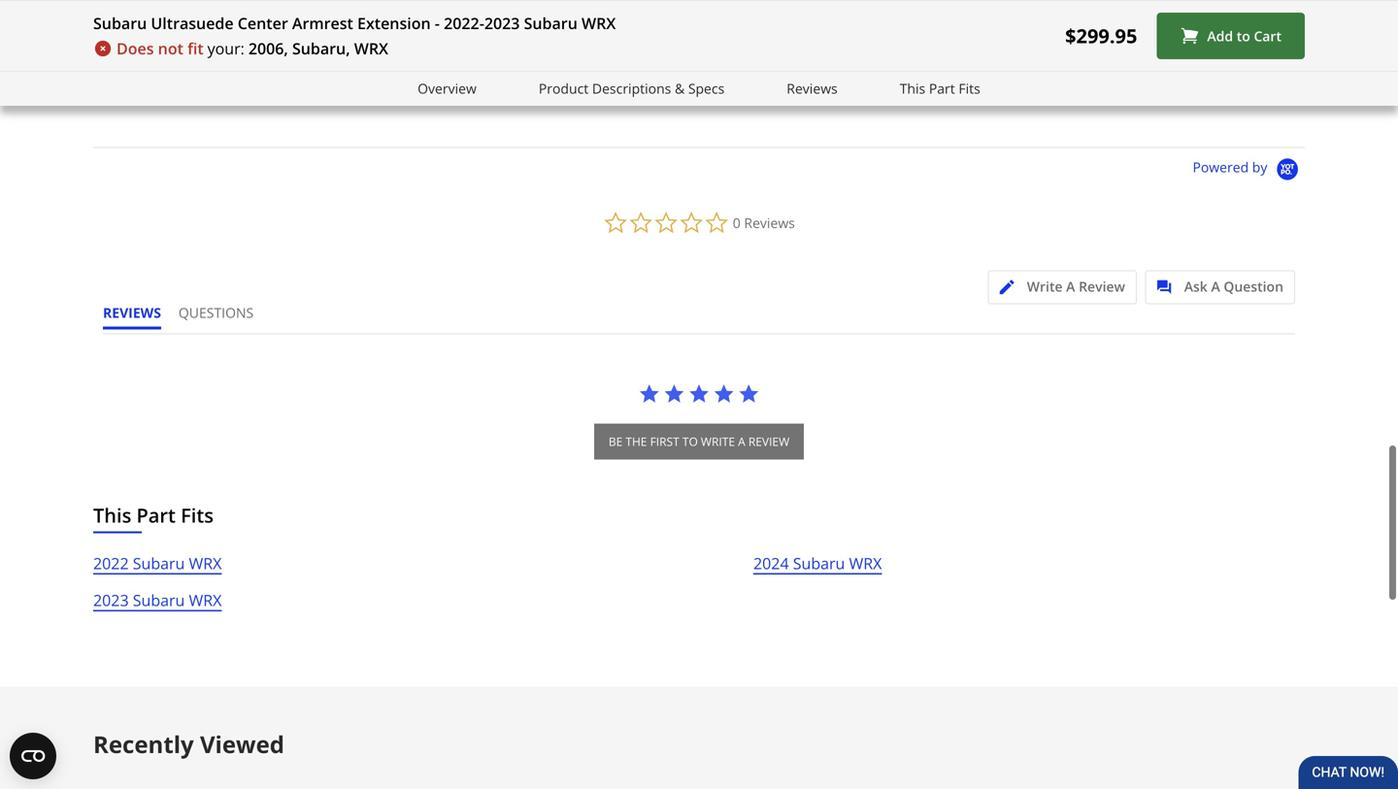 Task type: vqa. For each thing, say whether or not it's contained in the screenshot.
'vehicles.'
no



Task type: describe. For each thing, give the bounding box(es) containing it.
racing
[[1359, 67, 1397, 84]]

tomei expreme ti titantium cat-back...
[[146, 67, 376, 84]]

be the first to write a review button
[[594, 424, 804, 460]]

0 horizontal spatial -
[[435, 13, 440, 33]]

star image down oem
[[561, 86, 576, 101]]

review
[[748, 434, 790, 450]]

koyo aluminum racing link
[[1262, 0, 1398, 84]]

1 total reviews element
[[704, 84, 859, 101]]

open widget image
[[10, 733, 56, 780]]

2022 subaru wrx link
[[93, 551, 222, 588]]

1 vertical spatial reviews
[[744, 214, 795, 232]]

2022 subaru wrx
[[93, 553, 222, 574]]

(8)
[[591, 84, 604, 100]]

2015+
[[655, 67, 691, 84]]

tomei expreme ti titantium cat-back... link
[[146, 0, 376, 84]]

does
[[117, 38, 154, 59]]

$299.95
[[1065, 22, 1137, 49]]

subaru ultrasuede center armrest extension - 2022-2023 subaru wrx
[[93, 13, 616, 33]]

2023 subaru wrx link
[[93, 588, 222, 625]]

a for ask
[[1211, 277, 1220, 296]]

ask a question button
[[1145, 271, 1295, 305]]

ngk laser iridium stock heat range...
[[704, 67, 927, 84]]

star image down valve...
[[547, 86, 561, 101]]

subispeed facelift jdm style drl +... link
[[1076, 0, 1289, 84]]

0 horizontal spatial part
[[136, 502, 176, 529]]

1 horizontal spatial to
[[1237, 26, 1250, 45]]

wrx inside "link"
[[694, 67, 721, 84]]

armrest
[[292, 13, 353, 33]]

&
[[675, 79, 685, 98]]

aluminum
[[1295, 67, 1356, 84]]

descriptions
[[592, 79, 671, 98]]

not
[[158, 38, 183, 59]]

recently viewed
[[93, 729, 284, 760]]

ngk
[[704, 67, 730, 84]]

jdm
[[1186, 67, 1210, 84]]

ask a question
[[1184, 277, 1284, 296]]

2024 subaru wrx
[[753, 553, 882, 574]]

product
[[539, 79, 589, 98]]

write
[[701, 434, 735, 450]]

cart
[[1254, 26, 1282, 45]]

powered
[[1193, 158, 1249, 176]]

by
[[1252, 158, 1267, 176]]

1 horizontal spatial this
[[900, 79, 926, 98]]

facelift
[[1141, 67, 1183, 84]]

fumoto
[[332, 67, 377, 84]]

subaru oem oil filter - 2015+ wrx link
[[518, 0, 721, 84]]

n/a
[[890, 67, 912, 84]]

0
[[733, 214, 741, 232]]

extension
[[357, 13, 431, 33]]

+...
[[1272, 67, 1289, 84]]

stock
[[814, 67, 846, 84]]

engine
[[417, 67, 457, 84]]

n/a link
[[890, 0, 1045, 84]]

fumoto quick engine oil drain valve...
[[332, 67, 556, 84]]

(7)
[[405, 84, 418, 100]]

overview link
[[418, 78, 477, 100]]

product descriptions & specs
[[539, 79, 725, 98]]

valve...
[[515, 67, 556, 84]]

write
[[1027, 277, 1063, 296]]

titantium
[[255, 67, 311, 84]]

wrx up 2023 subaru wrx
[[189, 553, 222, 574]]

0 vertical spatial reviews
[[787, 79, 838, 98]]

first
[[650, 434, 679, 450]]

0 horizontal spatial this
[[93, 502, 131, 529]]

(11)
[[963, 84, 983, 100]]

2022
[[93, 553, 129, 574]]

question
[[1224, 277, 1284, 296]]

fumoto quick engine oil drain valve... link
[[332, 0, 556, 84]]

recently
[[93, 729, 194, 760]]

write no frame image
[[1000, 280, 1024, 295]]

wrx down 2022 subaru wrx link
[[189, 590, 222, 611]]



Task type: locate. For each thing, give the bounding box(es) containing it.
part up 2022 subaru wrx
[[136, 502, 176, 529]]

0 vertical spatial this
[[900, 79, 926, 98]]

fits up 2022 subaru wrx
[[181, 502, 214, 529]]

wrx
[[582, 13, 616, 33], [354, 38, 388, 59], [694, 67, 721, 84], [189, 553, 222, 574], [849, 553, 882, 574], [189, 590, 222, 611]]

1 vertical spatial fits
[[181, 502, 214, 529]]

2024 subaru wrx link
[[753, 551, 882, 588]]

wrx right 2024
[[849, 553, 882, 574]]

powered by
[[1193, 158, 1271, 176]]

8 total reviews element
[[518, 84, 673, 101]]

1 vertical spatial to
[[682, 434, 698, 450]]

2 oil from the left
[[595, 67, 611, 84]]

wrx right &
[[694, 67, 721, 84]]

laser
[[734, 67, 765, 84]]

- inside "link"
[[647, 67, 651, 84]]

- right filter
[[647, 67, 651, 84]]

this part fits link
[[900, 78, 980, 100]]

ngk laser iridium stock heat range... link
[[704, 0, 927, 84]]

koyo aluminum racing 
[[1262, 67, 1398, 84]]

a right the write
[[1066, 277, 1075, 296]]

oil left drain
[[460, 67, 476, 84]]

tab list
[[103, 304, 271, 334]]

reviews link
[[787, 78, 838, 100]]

subaru
[[93, 13, 147, 33], [524, 13, 578, 33], [518, 67, 560, 84], [133, 553, 185, 574], [793, 553, 845, 574], [133, 590, 185, 611]]

be
[[609, 434, 623, 450]]

11 total reviews element
[[890, 84, 1045, 101]]

part left '(11)'
[[929, 79, 955, 98]]

2023 up drain
[[484, 13, 520, 33]]

0 horizontal spatial 2023
[[93, 590, 129, 611]]

fits right range...
[[959, 79, 980, 98]]

tab list containing reviews
[[103, 304, 271, 334]]

2 a from the left
[[1211, 277, 1220, 296]]

a inside dropdown button
[[1211, 277, 1220, 296]]

2023
[[484, 13, 520, 33], [93, 590, 129, 611]]

0 horizontal spatial oil
[[460, 67, 476, 84]]

add to cart button
[[1157, 13, 1305, 59]]

does not fit your: 2006, subaru, wrx
[[117, 38, 388, 59]]

this right heat in the right of the page
[[900, 79, 926, 98]]

star image up a
[[738, 383, 760, 405]]

specs
[[688, 79, 725, 98]]

2024
[[753, 553, 789, 574]]

a for write
[[1066, 277, 1075, 296]]

the
[[626, 434, 647, 450]]

1 horizontal spatial -
[[647, 67, 651, 84]]

1 oil from the left
[[460, 67, 476, 84]]

filter
[[614, 67, 644, 84]]

0 horizontal spatial this part fits
[[93, 502, 214, 529]]

subaru up does
[[93, 13, 147, 33]]

subaru up valve...
[[524, 13, 578, 33]]

a right ask
[[1211, 277, 1220, 296]]

0 horizontal spatial to
[[682, 434, 698, 450]]

drl
[[1245, 67, 1268, 84]]

1 vertical spatial this part fits
[[93, 502, 214, 529]]

(1)
[[777, 84, 790, 100]]

write a review button
[[988, 271, 1137, 305]]

a inside 'dropdown button'
[[1066, 277, 1075, 296]]

subispeed facelift jdm style drl +...
[[1076, 67, 1289, 84]]

2006,
[[248, 38, 288, 59]]

center
[[238, 13, 288, 33]]

quick
[[381, 67, 414, 84]]

2023 subaru wrx
[[93, 590, 222, 611]]

0 vertical spatial part
[[929, 79, 955, 98]]

fits
[[959, 79, 980, 98], [181, 502, 214, 529]]

subaru down 2022 subaru wrx link
[[133, 590, 185, 611]]

1 horizontal spatial a
[[1211, 277, 1220, 296]]

ultrasuede
[[151, 13, 234, 33]]

oil inside "link"
[[595, 67, 611, 84]]

1 vertical spatial part
[[136, 502, 176, 529]]

0 vertical spatial to
[[1237, 26, 1250, 45]]

2023 down 2022
[[93, 590, 129, 611]]

review
[[1079, 277, 1125, 296]]

- left 2022-
[[435, 13, 440, 33]]

wrx up subaru oem oil filter - 2015+ wrx
[[582, 13, 616, 33]]

1 horizontal spatial fits
[[959, 79, 980, 98]]

your:
[[207, 38, 245, 59]]

subaru right 2024
[[793, 553, 845, 574]]

this
[[900, 79, 926, 98], [93, 502, 131, 529]]

heat
[[849, 67, 877, 84]]

subaru oem oil filter - 2015+ wrx
[[518, 67, 721, 84]]

wrx down subaru ultrasuede center armrest extension - 2022-2023 subaru wrx
[[354, 38, 388, 59]]

1 horizontal spatial oil
[[595, 67, 611, 84]]

0 vertical spatial -
[[435, 13, 440, 33]]

subaru left oem
[[518, 67, 560, 84]]

dialog image
[[1157, 280, 1181, 295]]

oil
[[460, 67, 476, 84], [595, 67, 611, 84]]

back...
[[338, 67, 376, 84]]

0 horizontal spatial a
[[1066, 277, 1075, 296]]

oil right oem
[[595, 67, 611, 84]]

drain
[[480, 67, 512, 84]]

iridium
[[769, 67, 811, 84]]

powered by link
[[1193, 158, 1305, 182]]

1 horizontal spatial 2023
[[484, 13, 520, 33]]

ti
[[241, 67, 252, 84]]

1 a from the left
[[1066, 277, 1075, 296]]

oem
[[563, 67, 592, 84]]

product descriptions & specs link
[[539, 78, 725, 100]]

overview
[[418, 79, 477, 98]]

1 vertical spatial 2023
[[93, 590, 129, 611]]

subaru inside "link"
[[518, 67, 560, 84]]

subaru,
[[292, 38, 350, 59]]

reviews
[[787, 79, 838, 98], [744, 214, 795, 232]]

fit
[[187, 38, 204, 59]]

to right the add
[[1237, 26, 1250, 45]]

write a review
[[1027, 277, 1125, 296]]

reviews
[[103, 304, 161, 322]]

1 horizontal spatial part
[[929, 79, 955, 98]]

add
[[1207, 26, 1233, 45]]

0 vertical spatial 2023
[[484, 13, 520, 33]]

2022-
[[444, 13, 484, 33]]

koyo
[[1262, 67, 1291, 84]]

star image
[[532, 86, 547, 101], [576, 86, 591, 101], [704, 86, 718, 101], [718, 86, 733, 101], [890, 86, 904, 101], [919, 86, 934, 101], [934, 86, 948, 101], [639, 383, 660, 405], [664, 383, 685, 405], [688, 383, 710, 405], [713, 383, 735, 405]]

style
[[1214, 67, 1242, 84]]

1 vertical spatial this
[[93, 502, 131, 529]]

a
[[738, 434, 745, 450]]

questions
[[179, 304, 254, 322]]

-
[[435, 13, 440, 33], [647, 67, 651, 84]]

subispeed
[[1076, 67, 1138, 84]]

star image
[[547, 86, 561, 101], [561, 86, 576, 101], [904, 86, 919, 101], [738, 383, 760, 405]]

to right first
[[682, 434, 698, 450]]

expreme
[[185, 67, 238, 84]]

cat-
[[315, 67, 338, 84]]

1 vertical spatial -
[[647, 67, 651, 84]]

this part fits
[[900, 79, 980, 98], [93, 502, 214, 529]]

add to cart
[[1207, 26, 1282, 45]]

0 vertical spatial this part fits
[[900, 79, 980, 98]]

ask
[[1184, 277, 1208, 296]]

this up 2022
[[93, 502, 131, 529]]

0 reviews
[[733, 214, 795, 232]]

subaru up 2023 subaru wrx
[[133, 553, 185, 574]]

7 total reviews element
[[332, 84, 487, 101]]

be the first to write a review
[[609, 434, 790, 450]]

0 horizontal spatial fits
[[181, 502, 214, 529]]

0 vertical spatial fits
[[959, 79, 980, 98]]

star image down range...
[[904, 86, 919, 101]]

tomei
[[146, 67, 182, 84]]

viewed
[[200, 729, 284, 760]]

1 horizontal spatial this part fits
[[900, 79, 980, 98]]



